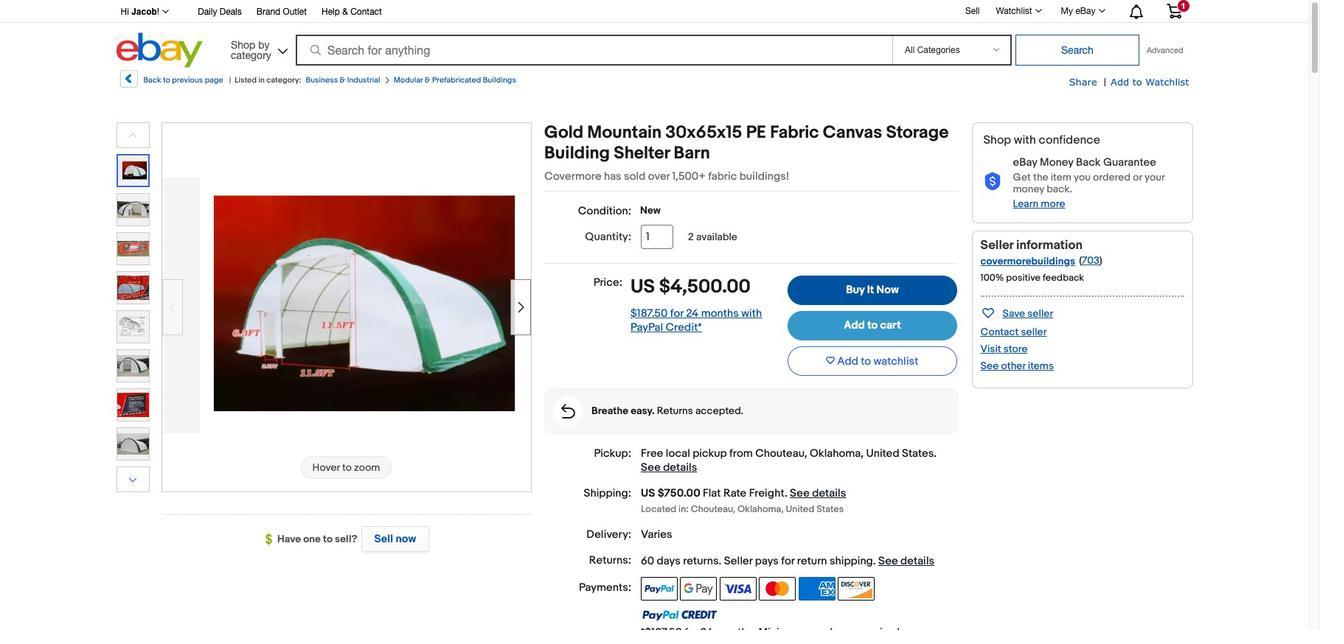 Task type: vqa. For each thing, say whether or not it's contained in the screenshot.
the ) for Listings
no



Task type: describe. For each thing, give the bounding box(es) containing it.
sell?
[[335, 533, 358, 546]]

confidence
[[1039, 134, 1101, 148]]

has
[[604, 170, 622, 184]]

1 horizontal spatial |
[[1104, 76, 1107, 89]]

for inside $187.50 for 24 months with paypal credit*
[[670, 307, 684, 321]]

with inside $187.50 for 24 months with paypal credit*
[[742, 307, 762, 321]]

& for industrial
[[340, 75, 345, 85]]

canvas
[[823, 122, 882, 143]]

picture 8 of 15 image
[[117, 429, 149, 460]]

shop with confidence
[[984, 134, 1101, 148]]

over
[[648, 170, 670, 184]]

advanced
[[1147, 46, 1184, 55]]

modular & prefabricated buildings link
[[394, 75, 516, 85]]

discover image
[[838, 577, 875, 601]]

gold mountain 30x65x15  pe fabric canvas storage building shelter barn covermore has sold over 1,500+ fabric buildings!
[[544, 122, 949, 184]]

cart
[[880, 319, 901, 333]]

paypal image
[[641, 577, 678, 601]]

share | add to watchlist
[[1069, 76, 1189, 89]]

703
[[1082, 254, 1100, 267]]

to for previous
[[163, 75, 170, 85]]

get
[[1013, 171, 1031, 184]]

easy.
[[631, 405, 655, 418]]

by
[[258, 39, 270, 51]]

returns
[[657, 405, 693, 418]]

| listed in category:
[[229, 75, 301, 85]]

mountain
[[587, 122, 662, 143]]

share
[[1069, 76, 1098, 88]]

daily deals
[[198, 7, 242, 17]]

. inside the free local pickup from chouteau, oklahoma, united states . see details
[[934, 447, 937, 461]]

money
[[1040, 156, 1074, 170]]

buy it now link
[[788, 276, 957, 305]]

back inside ebay money back guarantee get the item you ordered or your money back. learn more
[[1076, 156, 1101, 170]]

1 vertical spatial chouteau,
[[691, 503, 736, 515]]

sell for sell
[[966, 6, 980, 16]]

& for contact
[[342, 7, 348, 17]]

credit*
[[666, 321, 702, 335]]

picture 2 of 15 image
[[117, 194, 149, 226]]

picture 1 of 15 image
[[118, 156, 148, 186]]

daily deals link
[[198, 4, 242, 21]]

ordered
[[1093, 171, 1131, 184]]

freight
[[749, 487, 785, 501]]

0 horizontal spatial |
[[229, 75, 231, 85]]

1 horizontal spatial details
[[812, 487, 846, 501]]

none submit inside shop by category banner
[[1016, 35, 1140, 66]]

1 vertical spatial states
[[817, 503, 844, 515]]

save seller button
[[981, 305, 1054, 322]]

1 horizontal spatial with
[[1014, 134, 1036, 148]]

save seller
[[1003, 308, 1054, 320]]

store
[[1004, 343, 1028, 356]]

$187.50 for 24 months with paypal credit* button
[[631, 307, 776, 335]]

watchlist link
[[988, 2, 1049, 20]]

breathe
[[592, 405, 629, 418]]

watchlist
[[874, 354, 919, 368]]

quantity:
[[585, 230, 631, 244]]

us $4,500.00 main content
[[544, 122, 959, 631]]

details inside the free local pickup from chouteau, oklahoma, united states . see details
[[663, 461, 697, 475]]

shop by category banner
[[112, 0, 1193, 72]]

accepted.
[[696, 405, 744, 418]]

back.
[[1047, 183, 1073, 195]]

google pay image
[[680, 577, 717, 601]]

seller for contact
[[1021, 326, 1047, 339]]

in:
[[679, 503, 689, 515]]

see details link for seller pays for return shipping
[[879, 554, 935, 568]]

see other items link
[[981, 360, 1054, 372]]

to inside share | add to watchlist
[[1133, 76, 1142, 88]]

paypal
[[631, 321, 663, 335]]

shop by category
[[231, 39, 271, 61]]

$750.00
[[658, 487, 701, 501]]

covermorebuildings
[[981, 255, 1076, 268]]

in
[[258, 75, 265, 85]]

save
[[1003, 308, 1025, 320]]

buy it now
[[846, 283, 899, 297]]

business
[[306, 75, 338, 85]]

us for us $4,500.00
[[631, 276, 655, 299]]

payments:
[[579, 581, 631, 595]]

hi
[[121, 7, 129, 17]]

buy
[[846, 283, 865, 297]]

breathe easy. returns accepted.
[[592, 405, 744, 418]]

rate
[[724, 487, 747, 501]]

flat rate freight . see details
[[703, 487, 846, 501]]

picture 6 of 15 image
[[117, 350, 149, 382]]

shop for shop by category
[[231, 39, 255, 51]]

help & contact
[[322, 7, 382, 17]]

see inside the free local pickup from chouteau, oklahoma, united states . see details
[[641, 461, 661, 475]]

building
[[544, 143, 610, 164]]

my
[[1061, 6, 1073, 16]]

contact seller visit store see other items
[[981, 326, 1054, 372]]

my ebay
[[1061, 6, 1096, 16]]

american express image
[[799, 577, 835, 601]]

see right freight
[[790, 487, 810, 501]]

see details link for flat rate freight
[[790, 487, 846, 501]]

2
[[688, 231, 694, 243]]

pe
[[746, 122, 766, 143]]

condition:
[[578, 204, 631, 218]]

outlet
[[283, 7, 307, 17]]

covermorebuildings link
[[981, 255, 1076, 268]]

delivery:
[[587, 528, 631, 542]]

your
[[1145, 171, 1165, 184]]

picture 4 of 15 image
[[117, 272, 149, 304]]

24
[[686, 307, 699, 321]]

1 horizontal spatial for
[[781, 554, 795, 568]]

add to watchlist
[[837, 354, 919, 368]]

shipping:
[[584, 487, 631, 501]]



Task type: locate. For each thing, give the bounding box(es) containing it.
see details link down the free local pickup from chouteau, oklahoma, united states . see details
[[790, 487, 846, 501]]

see details link right 'shipping'
[[879, 554, 935, 568]]

sell left now
[[374, 533, 393, 547]]

back inside the 'back to previous page' link
[[143, 75, 161, 85]]

states inside the free local pickup from chouteau, oklahoma, united states . see details
[[902, 447, 934, 461]]

0 vertical spatial united
[[866, 447, 900, 461]]

1 vertical spatial oklahoma,
[[738, 503, 784, 515]]

1 horizontal spatial contact
[[981, 326, 1019, 339]]

1 vertical spatial ebay
[[1013, 156, 1038, 170]]

for right "pays"
[[781, 554, 795, 568]]

months
[[701, 307, 739, 321]]

0 vertical spatial back
[[143, 75, 161, 85]]

0 vertical spatial seller
[[981, 238, 1014, 253]]

the
[[1033, 171, 1049, 184]]

sell
[[966, 6, 980, 16], [374, 533, 393, 547]]

listed
[[235, 75, 257, 85]]

local
[[666, 447, 690, 461]]

free
[[641, 447, 664, 461]]

Search for anything text field
[[298, 36, 890, 64]]

sold
[[624, 170, 646, 184]]

back up you
[[1076, 156, 1101, 170]]

with details__icon image left breathe
[[561, 404, 575, 419]]

brand
[[257, 7, 280, 17]]

see details link up us $750.00
[[641, 461, 697, 475]]

1 horizontal spatial with details__icon image
[[984, 173, 1001, 191]]

1 horizontal spatial united
[[866, 447, 900, 461]]

0 vertical spatial chouteau,
[[755, 447, 807, 461]]

1 vertical spatial seller
[[1021, 326, 1047, 339]]

back left the previous
[[143, 75, 161, 85]]

1 vertical spatial sell
[[374, 533, 393, 547]]

price:
[[594, 276, 623, 290]]

seller inside contact seller visit store see other items
[[1021, 326, 1047, 339]]

1 horizontal spatial seller
[[981, 238, 1014, 253]]

to left watchlist
[[861, 354, 871, 368]]

share button
[[1069, 75, 1098, 89]]

1 horizontal spatial see details link
[[790, 487, 846, 501]]

with details__icon image inside us $4,500.00 main content
[[561, 404, 575, 419]]

ebay up get
[[1013, 156, 1038, 170]]

category
[[231, 49, 271, 61]]

with details__icon image
[[984, 173, 1001, 191], [561, 404, 575, 419]]

1 vertical spatial back
[[1076, 156, 1101, 170]]

1 vertical spatial with details__icon image
[[561, 404, 575, 419]]

& inside "account" navigation
[[342, 7, 348, 17]]

covermore
[[544, 170, 602, 184]]

seller up 100%
[[981, 238, 1014, 253]]

united inside the free local pickup from chouteau, oklahoma, united states . see details
[[866, 447, 900, 461]]

master card image
[[759, 577, 796, 601]]

1 vertical spatial details
[[812, 487, 846, 501]]

1 horizontal spatial chouteau,
[[755, 447, 807, 461]]

0 vertical spatial for
[[670, 307, 684, 321]]

see inside contact seller visit store see other items
[[981, 360, 999, 372]]

now
[[396, 533, 416, 547]]

to down advanced link
[[1133, 76, 1142, 88]]

seller down save seller
[[1021, 326, 1047, 339]]

0 vertical spatial states
[[902, 447, 934, 461]]

it
[[867, 283, 874, 297]]

0 vertical spatial with
[[1014, 134, 1036, 148]]

1 vertical spatial add
[[844, 319, 865, 333]]

1 vertical spatial see details link
[[790, 487, 846, 501]]

0 horizontal spatial with details__icon image
[[561, 404, 575, 419]]

0 horizontal spatial chouteau,
[[691, 503, 736, 515]]

shop for shop with confidence
[[984, 134, 1011, 148]]

| right share button
[[1104, 76, 1107, 89]]

one
[[303, 533, 321, 546]]

ebay right my in the right of the page
[[1076, 6, 1096, 16]]

us up the located
[[641, 487, 655, 501]]

1 vertical spatial watchlist
[[1146, 76, 1189, 88]]

0 vertical spatial watchlist
[[996, 6, 1032, 16]]

add for add to cart
[[844, 319, 865, 333]]

0 horizontal spatial watchlist
[[996, 6, 1032, 16]]

watchlist down advanced at the top of the page
[[1146, 76, 1189, 88]]

2 vertical spatial see details link
[[879, 554, 935, 568]]

shop inside shop by category
[[231, 39, 255, 51]]

1 horizontal spatial sell
[[966, 6, 980, 16]]

prefabricated
[[432, 75, 481, 85]]

seller for save
[[1028, 308, 1054, 320]]

0 horizontal spatial see details link
[[641, 461, 697, 475]]

details down the free local pickup from chouteau, oklahoma, united states . see details
[[812, 487, 846, 501]]

you
[[1074, 171, 1091, 184]]

contact inside "account" navigation
[[350, 7, 382, 17]]

& right help
[[342, 7, 348, 17]]

0 vertical spatial us
[[631, 276, 655, 299]]

1 horizontal spatial shop
[[984, 134, 1011, 148]]

sell left 'watchlist' link
[[966, 6, 980, 16]]

703 link
[[1082, 254, 1100, 267]]

advanced link
[[1140, 35, 1191, 65]]

modular & prefabricated buildings
[[394, 75, 516, 85]]

account navigation
[[112, 0, 1193, 23]]

0 vertical spatial shop
[[231, 39, 255, 51]]

seller inside button
[[1028, 308, 1054, 320]]

watchlist right 'sell' link on the right of the page
[[996, 6, 1032, 16]]

picture 7 of 15 image
[[117, 389, 149, 421]]

1 vertical spatial seller
[[724, 554, 753, 568]]

1 link
[[1158, 0, 1191, 21]]

visa image
[[720, 577, 757, 601]]

add inside share | add to watchlist
[[1111, 76, 1129, 88]]

30x65x15
[[666, 122, 742, 143]]

0 horizontal spatial oklahoma,
[[738, 503, 784, 515]]

money
[[1013, 183, 1045, 195]]

chouteau, down flat
[[691, 503, 736, 515]]

seller inside us $4,500.00 main content
[[724, 554, 753, 568]]

0 horizontal spatial for
[[670, 307, 684, 321]]

gold
[[544, 122, 584, 143]]

new
[[640, 204, 661, 217]]

paypal credit image
[[641, 610, 718, 622]]

0 horizontal spatial states
[[817, 503, 844, 515]]

1 vertical spatial us
[[641, 487, 655, 501]]

0 horizontal spatial back
[[143, 75, 161, 85]]

0 vertical spatial ebay
[[1076, 6, 1096, 16]]

.
[[934, 447, 937, 461], [785, 487, 788, 501], [719, 554, 722, 568], [873, 554, 876, 568]]

us
[[631, 276, 655, 299], [641, 487, 655, 501]]

contact right help
[[350, 7, 382, 17]]

to right one
[[323, 533, 333, 546]]

seller inside seller information covermorebuildings ( 703 ) 100% positive feedback
[[981, 238, 1014, 253]]

add inside add to watchlist button
[[837, 354, 859, 368]]

add right share
[[1111, 76, 1129, 88]]

None submit
[[1016, 35, 1140, 66]]

chouteau, right from
[[755, 447, 807, 461]]

us for us $750.00
[[641, 487, 655, 501]]

free local pickup from chouteau, oklahoma, united states . see details
[[641, 447, 937, 475]]

1 vertical spatial united
[[786, 503, 815, 515]]

100%
[[981, 272, 1004, 284]]

united
[[866, 447, 900, 461], [786, 503, 815, 515]]

see left local
[[641, 461, 661, 475]]

0 horizontal spatial seller
[[724, 554, 753, 568]]

seller right save
[[1028, 308, 1054, 320]]

or
[[1133, 171, 1142, 184]]

0 vertical spatial with details__icon image
[[984, 173, 1001, 191]]

pickup:
[[594, 447, 631, 461]]

0 horizontal spatial ebay
[[1013, 156, 1038, 170]]

add to watchlist button
[[788, 347, 957, 376]]

1 vertical spatial shop
[[984, 134, 1011, 148]]

& right business
[[340, 75, 345, 85]]

1 horizontal spatial watchlist
[[1146, 76, 1189, 88]]

gold mountain 30x65x15  pe fabric canvas storage building shelter barn - picture 1 of 15 image
[[162, 178, 531, 434]]

returns
[[683, 554, 719, 568]]

add for add to watchlist
[[837, 354, 859, 368]]

see right 'shipping'
[[879, 554, 898, 568]]

ebay inside "account" navigation
[[1076, 6, 1096, 16]]

with right 'months'
[[742, 307, 762, 321]]

us $4,500.00
[[631, 276, 751, 299]]

add down add to cart link
[[837, 354, 859, 368]]

with details__icon image left get
[[984, 173, 1001, 191]]

0 vertical spatial seller
[[1028, 308, 1054, 320]]

1,500+
[[672, 170, 706, 184]]

chouteau, inside the free local pickup from chouteau, oklahoma, united states . see details
[[755, 447, 807, 461]]

details up $750.00 at the bottom
[[663, 461, 697, 475]]

for left the 24
[[670, 307, 684, 321]]

shipping
[[830, 554, 873, 568]]

)
[[1100, 254, 1103, 267]]

add inside add to cart link
[[844, 319, 865, 333]]

with details__icon image for breathe easy.
[[561, 404, 575, 419]]

buildings!
[[740, 170, 790, 184]]

| left the listed
[[229, 75, 231, 85]]

fabric
[[708, 170, 737, 184]]

contact
[[350, 7, 382, 17], [981, 326, 1019, 339]]

1 horizontal spatial ebay
[[1076, 6, 1096, 16]]

item
[[1051, 171, 1072, 184]]

to for watchlist
[[861, 354, 871, 368]]

guarantee
[[1104, 156, 1157, 170]]

help
[[322, 7, 340, 17]]

details right 'shipping'
[[901, 554, 935, 568]]

0 vertical spatial see details link
[[641, 461, 697, 475]]

oklahoma, inside the free local pickup from chouteau, oklahoma, united states . see details
[[810, 447, 864, 461]]

located
[[641, 503, 677, 515]]

page
[[205, 75, 223, 85]]

sell now link
[[358, 527, 429, 553]]

with details__icon image for ebay money back guarantee
[[984, 173, 1001, 191]]

business & industrial
[[306, 75, 380, 85]]

to inside button
[[861, 354, 871, 368]]

watchlist inside "account" navigation
[[996, 6, 1032, 16]]

&
[[342, 7, 348, 17], [340, 75, 345, 85], [425, 75, 431, 85]]

1 vertical spatial contact
[[981, 326, 1019, 339]]

dollar sign image
[[266, 534, 277, 546]]

0 vertical spatial add
[[1111, 76, 1129, 88]]

see details link
[[641, 461, 697, 475], [790, 487, 846, 501], [879, 554, 935, 568]]

sell for sell now
[[374, 533, 393, 547]]

1 vertical spatial with
[[742, 307, 762, 321]]

barn
[[674, 143, 710, 164]]

watchlist inside share | add to watchlist
[[1146, 76, 1189, 88]]

2 vertical spatial details
[[901, 554, 935, 568]]

60 days returns . seller pays for return shipping . see details
[[641, 554, 935, 568]]

have one to sell?
[[277, 533, 358, 546]]

1 horizontal spatial oklahoma,
[[810, 447, 864, 461]]

0 horizontal spatial with
[[742, 307, 762, 321]]

back to previous page link
[[118, 70, 223, 93]]

add down buy
[[844, 319, 865, 333]]

1 horizontal spatial states
[[902, 447, 934, 461]]

seller up 'visa' image
[[724, 554, 753, 568]]

watchlist
[[996, 6, 1032, 16], [1146, 76, 1189, 88]]

us up $187.50
[[631, 276, 655, 299]]

1 horizontal spatial back
[[1076, 156, 1101, 170]]

Quantity: text field
[[641, 225, 674, 249]]

brand outlet
[[257, 7, 307, 17]]

0 horizontal spatial contact
[[350, 7, 382, 17]]

to
[[163, 75, 170, 85], [1133, 76, 1142, 88], [868, 319, 878, 333], [861, 354, 871, 368], [323, 533, 333, 546]]

2 horizontal spatial see details link
[[879, 554, 935, 568]]

located in: chouteau, oklahoma, united states
[[641, 503, 844, 515]]

business & industrial link
[[306, 75, 380, 85]]

help & contact link
[[322, 4, 382, 21]]

2 available
[[688, 231, 738, 243]]

to left cart at the right of page
[[868, 319, 878, 333]]

picture 5 of 15 image
[[117, 311, 149, 343]]

to for cart
[[868, 319, 878, 333]]

1 vertical spatial for
[[781, 554, 795, 568]]

learn
[[1013, 198, 1039, 210]]

pickup
[[693, 447, 727, 461]]

0 vertical spatial details
[[663, 461, 697, 475]]

with up get
[[1014, 134, 1036, 148]]

with
[[1014, 134, 1036, 148], [742, 307, 762, 321]]

ebay inside ebay money back guarantee get the item you ordered or your money back. learn more
[[1013, 156, 1038, 170]]

returns:
[[589, 554, 631, 568]]

0 horizontal spatial shop
[[231, 39, 255, 51]]

0 horizontal spatial united
[[786, 503, 815, 515]]

sell inside "account" navigation
[[966, 6, 980, 16]]

0 vertical spatial contact
[[350, 7, 382, 17]]

picture 3 of 15 image
[[117, 233, 149, 265]]

0 horizontal spatial sell
[[374, 533, 393, 547]]

& for prefabricated
[[425, 75, 431, 85]]

fabric
[[770, 122, 819, 143]]

sell now
[[374, 533, 416, 547]]

shop by category button
[[224, 33, 291, 65]]

0 horizontal spatial details
[[663, 461, 697, 475]]

learn more link
[[1013, 198, 1066, 210]]

see down visit in the bottom of the page
[[981, 360, 999, 372]]

items
[[1028, 360, 1054, 372]]

0 vertical spatial sell
[[966, 6, 980, 16]]

previous
[[172, 75, 203, 85]]

2 vertical spatial add
[[837, 354, 859, 368]]

& right modular
[[425, 75, 431, 85]]

more
[[1041, 198, 1066, 210]]

sell link
[[959, 6, 987, 16]]

1
[[1181, 1, 1186, 10]]

contact seller link
[[981, 326, 1047, 339]]

to left the previous
[[163, 75, 170, 85]]

contact inside contact seller visit store see other items
[[981, 326, 1019, 339]]

contact up the visit store link at the bottom of the page
[[981, 326, 1019, 339]]

2 horizontal spatial details
[[901, 554, 935, 568]]

0 vertical spatial oklahoma,
[[810, 447, 864, 461]]



